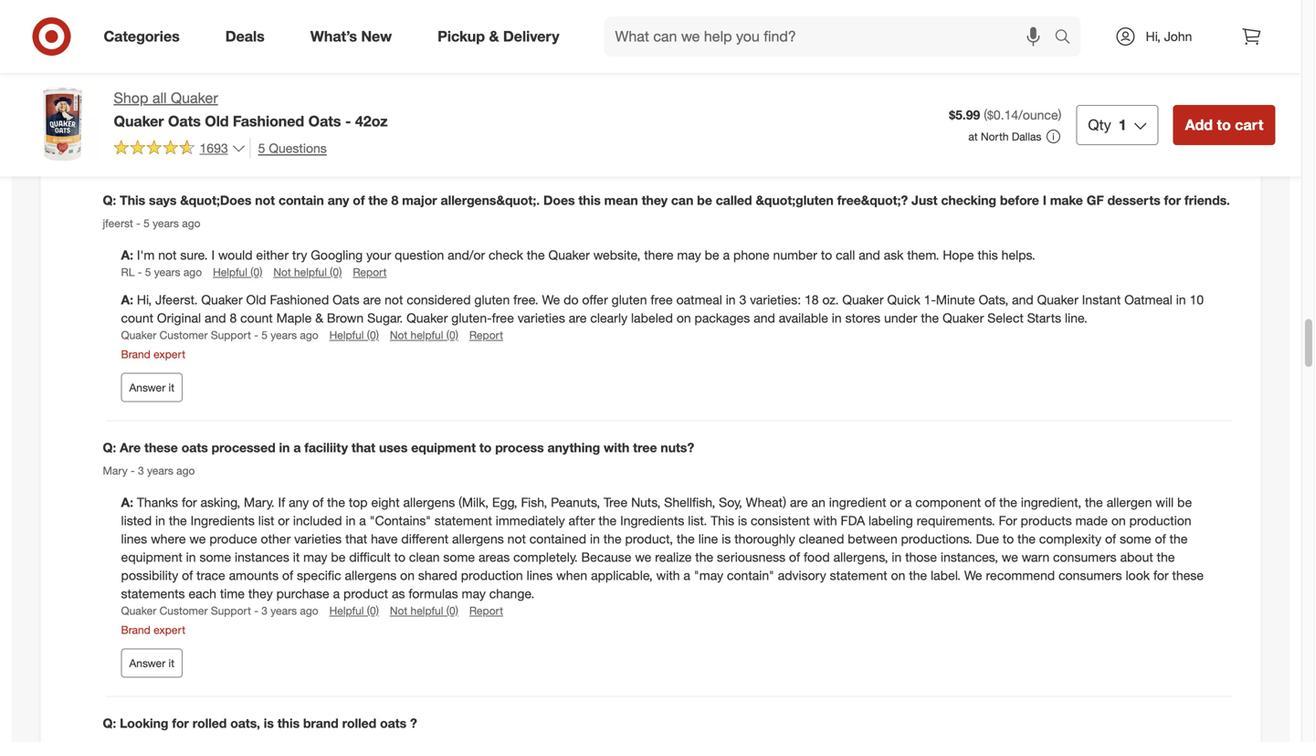 Task type: describe. For each thing, give the bounding box(es) containing it.
equipment inside q: are these oats processed in a faciliity that uses equipment to process anything with tree nuts? mary - 3 years ago
[[411, 440, 476, 456]]

in right packaged
[[543, 18, 553, 34]]

completely.
[[513, 549, 578, 565]]

quaker down the shop
[[114, 112, 164, 130]]

gluten-
[[451, 310, 492, 326]]

&quot;gluten
[[756, 192, 834, 208]]

to right want at left top
[[573, 82, 585, 98]]

0 horizontal spatial helps.
[[808, 18, 842, 34]]

and right call
[[859, 247, 880, 263]]

- inside q: this says &quot;does not contain any of the 8 major allergens&quot;. does this mean they can be called &quot;gluten free&quot;? just checking before i make gf desserts for friends. jfeerst - 5 years ago
[[136, 217, 140, 230]]

helpful  (0) for thanks for asking, mary. if any of the top eight allergens (milk, egg, fish, peanuts, tree nuts, shellfish, soy, wheat) are an ingredient or a component of the ingredient, the allergen will be listed in the ingredients list or included in a "contains" statement immediately after the ingredients list. this is consistent with fda labeling requirements. for products made on production lines where we produce other varieties that have different allergens not contained in the product, the line is thoroughly cleaned between productions. due to the complexity of some of the equipment in some instances it may be difficult to clean some areas completely. because we realize the seriousness of food allergens, in those instances, we warn consumers about the possibility of trace amounts of specific allergens on shared production lines when applicable, with a "may contain" advisory statement on the label. we recommend consumers look for these statements each time they purchase a product as formulas may change.
[[329, 604, 379, 618]]

1 vertical spatial allergens
[[452, 531, 504, 547]]

make
[[1050, 192, 1083, 208]]

0 horizontal spatial or
[[278, 513, 289, 529]]

0 vertical spatial that
[[389, 82, 411, 98]]

your
[[366, 247, 391, 263]]

report button down your
[[353, 264, 387, 280]]

trace
[[196, 567, 225, 583]]

be up specific
[[331, 549, 346, 565]]

a: for thanks for asking, tina. our quaker old fashioned oats are packaged in a cardboard tube. we hope this information helps.
[[121, 18, 133, 34]]

quaker down considered
[[407, 310, 448, 326]]

rl - 5 years ago
[[121, 265, 202, 279]]

ago up rim
[[300, 36, 318, 50]]

sugar.
[[367, 310, 403, 326]]

years down "our"
[[271, 36, 297, 50]]

i inside q: this says &quot;does not contain any of the 8 major allergens&quot;. does this mean they can be called &quot;gluten free&quot;? just checking before i make gf desserts for friends. jfeerst - 5 years ago
[[1043, 192, 1047, 208]]

labeled
[[631, 310, 673, 326]]

helpful for thanks for asking, mary. if any of the top eight allergens (milk, egg, fish, peanuts, tree nuts, shellfish, soy, wheat) are an ingredient or a component of the ingredient, the allergen will be listed in the ingredients list or included in a "contains" statement immediately after the ingredients list. this is consistent with fda labeling requirements. for products made on production lines where we produce other varieties that have different allergens not contained in the product, the line is thoroughly cleaned between productions. due to the complexity of some of the equipment in some instances it may be difficult to clean some areas completely. because we realize the seriousness of food allergens, in those instances, we warn consumers about the possibility of trace amounts of specific allergens on shared production lines when applicable, with a "may contain" advisory statement on the label. we recommend consumers look for these statements each time they purchase a product as formulas may change.
[[329, 604, 364, 618]]

- left all
[[147, 100, 151, 114]]

googling
[[311, 247, 363, 263]]

(0) down the a: thanks for asking, tina. our quaker old fashioned oats are packaged in a cardboard tube. we hope this information helps.
[[446, 36, 458, 50]]

cardboard
[[567, 18, 626, 34]]

on down allergen
[[1111, 513, 1126, 529]]

major
[[402, 192, 437, 208]]

a left phone
[[723, 247, 730, 263]]

ingredient
[[829, 494, 886, 510]]

complexity
[[1039, 531, 1102, 547]]

expert for thanks for asking, mary. if any of the top eight allergens (milk, egg, fish, peanuts, tree nuts, shellfish, soy, wheat) are an ingredient or a component of the ingredient, the allergen will be listed in the ingredients list or included in a "contains" statement immediately after the ingredients list. this is consistent with fda labeling requirements. for products made on production lines where we produce other varieties that have different allergens not contained in the product, the line is thoroughly cleaned between productions. due to the complexity of some of the equipment in some instances it may be difficult to clean some areas completely. because we realize the seriousness of food allergens, in those instances, we warn consumers about the possibility of trace amounts of specific allergens on shared production lines when applicable, with a "may contain" advisory statement on the label. we recommend consumers look for these statements each time they purchase a product as formulas may change.
[[154, 623, 185, 637]]

deals link
[[210, 16, 287, 57]]

component
[[915, 494, 981, 510]]

3 right the mjb
[[154, 100, 160, 114]]

pickup & delivery link
[[422, 16, 582, 57]]

of up the advisory
[[789, 549, 800, 565]]

an
[[812, 494, 825, 510]]

at north dallas
[[968, 130, 1041, 143]]

not inside 'hi, jfeerst. quaker old fashioned oats are not considered gluten free. we do offer gluten free oatmeal in 3 varieties: 18 oz. quaker quick 1-minute oats, and quaker instant oatmeal in 10 count original and 8 count maple & brown sugar. quaker gluten-free varieties are clearly labeled on packages and available in stores under the quaker select starts line.'
[[385, 292, 403, 308]]

years down maple
[[271, 328, 297, 342]]

considered
[[407, 292, 471, 308]]

new
[[361, 27, 392, 45]]

18
[[805, 292, 819, 308]]

rl
[[121, 265, 135, 279]]

not up the mjb
[[137, 82, 157, 98]]

- inside 'shop all quaker quaker oats old fashioned oats - 42oz'
[[345, 112, 351, 130]]

thanks for asking, mary. if any of the top eight allergens (milk, egg, fish, peanuts, tree nuts, shellfish, soy, wheat) are an ingredient or a component of the ingredient, the allergen will be listed in the ingredients list or included in a "contains" statement immediately after the ingredients list. this is consistent with fda labeling requirements. for products made on production lines where we produce other varieties that have different allergens not contained in the product, the line is thoroughly cleaned between productions. due to the complexity of some of the equipment in some instances it may be difficult to clean some areas completely. because we realize the seriousness of food allergens, in those instances, we warn consumers about the possibility of trace amounts of specific allergens on shared production lines when applicable, with a "may contain" advisory statement on the label. we recommend consumers look for these statements each time they purchase a product as formulas may change.
[[121, 494, 1204, 602]]

ingredient,
[[1021, 494, 1081, 510]]

delivery
[[503, 27, 559, 45]]

entirely.
[[161, 82, 204, 98]]

it for answer it button related to these
[[169, 657, 174, 670]]

of down the will
[[1155, 531, 1166, 547]]

2 horizontal spatial we
[[1002, 549, 1018, 565]]

instant
[[1082, 292, 1121, 308]]

report for thanks for asking, tina. our quaker old fashioned oats are packaged in a cardboard tube. we hope this information helps.
[[469, 36, 503, 50]]

varieties:
[[750, 292, 801, 308]]

1 horizontal spatial with
[[656, 567, 680, 583]]

be left phone
[[705, 247, 719, 263]]

helpful down try
[[294, 265, 327, 279]]

- down tina.
[[254, 36, 258, 50]]

1 thanks from the top
[[137, 18, 178, 34]]

a up the labeling
[[905, 494, 912, 510]]

answer for says
[[129, 381, 165, 395]]

- down either
[[254, 328, 258, 342]]

old inside 'hi, jfeerst. quaker old fashioned oats are not considered gluten free. we do offer gluten free oatmeal in 3 varieties: 18 oz. quaker quick 1-minute oats, and quaker instant oatmeal in 10 count original and 8 count maple & brown sugar. quaker gluten-free varieties are clearly labeled on packages and available in stores under the quaker select starts line.'
[[246, 292, 266, 308]]

called
[[716, 192, 752, 208]]

in left 10 on the top right of the page
[[1176, 292, 1186, 308]]

0 horizontal spatial may
[[303, 549, 327, 565]]

not inside q: this says &quot;does not contain any of the 8 major allergens&quot;. does this mean they can be called &quot;gluten free&quot;? just checking before i make gf desserts for friends. jfeerst - 5 years ago
[[255, 192, 275, 208]]

contained
[[529, 531, 586, 547]]

(0) down product
[[367, 604, 379, 618]]

north
[[981, 130, 1009, 143]]

recommend
[[986, 567, 1055, 583]]

mean
[[604, 192, 638, 208]]

would
[[218, 247, 253, 263]]

a inside q: are these oats processed in a faciliity that uses equipment to process anything with tree nuts? mary - 3 years ago
[[293, 440, 301, 456]]

customer for hi, jfeerst. quaker old fashioned oats are not considered gluten free. we do offer gluten free oatmeal in 3 varieties: 18 oz. quaker quick 1-minute oats, and quaker instant oatmeal in 10 count original and 8 count maple & brown sugar. quaker gluten-free varieties are clearly labeled on packages and available in stores under the quaker select starts line.
[[159, 328, 208, 342]]

tube.
[[630, 18, 659, 34]]

support for thanks for asking, mary. if any of the top eight allergens (milk, egg, fish, peanuts, tree nuts, shellfish, soy, wheat) are an ingredient or a component of the ingredient, the allergen will be listed in the ingredients list or included in a "contains" statement immediately after the ingredients list. this is consistent with fda labeling requirements. for products made on production lines where we produce other varieties that have different allergens not contained in the product, the line is thoroughly cleaned between productions. due to the complexity of some of the equipment in some instances it may be difficult to clean some areas completely. because we realize the seriousness of food allergens, in those instances, we warn consumers about the possibility of trace amounts of specific allergens on shared production lines when applicable, with a "may contain" advisory statement on the label. we recommend consumers look for these statements each time they purchase a product as formulas may change.
[[211, 604, 251, 618]]

processed
[[212, 440, 275, 456]]

5 left questions at the left top
[[258, 140, 265, 156]]

What can we help you find? suggestions appear below search field
[[604, 16, 1059, 57]]

support for hi, jfeerst. quaker old fashioned oats are not considered gluten free. we do offer gluten free oatmeal in 3 varieties: 18 oz. quaker quick 1-minute oats, and quaker instant oatmeal in 10 count original and 8 count maple & brown sugar. quaker gluten-free varieties are clearly labeled on packages and available in stores under the quaker select starts line.
[[211, 328, 251, 342]]

in inside q: are these oats processed in a faciliity that uses equipment to process anything with tree nuts? mary - 3 years ago
[[279, 440, 290, 456]]

shared
[[418, 567, 457, 583]]

peanuts,
[[551, 494, 600, 510]]

1 rolled from the left
[[192, 716, 227, 732]]

2 vertical spatial may
[[462, 586, 486, 602]]

purchase
[[276, 586, 329, 602]]

this inside q: this says &quot;does not contain any of the 8 major allergens&quot;. does this mean they can be called &quot;gluten free&quot;? just checking before i make gf desserts for friends. jfeerst - 5 years ago
[[120, 192, 145, 208]]

of up purchase
[[282, 567, 293, 583]]

there
[[208, 82, 240, 98]]

of left trace
[[182, 567, 193, 583]]

ago down maple
[[300, 328, 318, 342]]

q: are these oats processed in a faciliity that uses equipment to process anything with tree nuts? mary - 3 years ago
[[103, 440, 694, 478]]

qty
[[1088, 116, 1111, 134]]

anything
[[548, 440, 600, 456]]

food
[[804, 549, 830, 565]]

q: for q: are these oats processed in a faciliity that uses equipment to process anything with tree nuts?
[[103, 440, 116, 456]]

is down soy,
[[738, 513, 747, 529]]

ago down purchase
[[300, 604, 318, 618]]

of inside q: this says &quot;does not contain any of the 8 major allergens&quot;. does this mean they can be called &quot;gluten free&quot;? just checking before i make gf desserts for friends. jfeerst - 5 years ago
[[353, 192, 365, 208]]

1 horizontal spatial lines
[[527, 567, 553, 583]]

0 horizontal spatial some
[[200, 549, 231, 565]]

applicable,
[[591, 567, 653, 583]]

helpful down rim
[[303, 100, 336, 114]]

1 horizontal spatial some
[[443, 549, 475, 565]]

consistent
[[751, 513, 810, 529]]

our
[[275, 18, 296, 34]]

$5.99
[[949, 107, 980, 123]]

search button
[[1046, 16, 1090, 60]]

years inside q: are these oats processed in a faciliity that uses equipment to process anything with tree nuts? mary - 3 years ago
[[147, 464, 173, 478]]

the right check
[[527, 247, 545, 263]]

/ounce
[[1018, 107, 1058, 123]]

categories
[[104, 27, 180, 45]]

years inside q: this says &quot;does not contain any of the 8 major allergens&quot;. does this mean they can be called &quot;gluten free&quot;? just checking before i make gf desserts for friends. jfeerst - 5 years ago
[[153, 217, 179, 230]]

in up "packages"
[[726, 292, 736, 308]]

"may
[[694, 567, 723, 583]]

(
[[984, 107, 987, 123]]

answer for these
[[129, 657, 165, 670]]

a left plastic
[[257, 82, 264, 98]]

ago inside q: are these oats processed in a faciliity that uses equipment to process anything with tree nuts? mary - 3 years ago
[[176, 464, 195, 478]]

of down made
[[1105, 531, 1116, 547]]

the right recycle
[[633, 82, 651, 98]]

5 down the i'm
[[145, 265, 151, 279]]

information
[[740, 18, 805, 34]]

qty 1
[[1088, 116, 1127, 134]]

$5.99 ( $0.14 /ounce )
[[949, 107, 1062, 123]]

and down varieties:
[[754, 310, 775, 326]]

q: looking for rolled oats, is this brand rolled oats ?
[[103, 716, 417, 732]]

helpful for thanks for asking, tina. our quaker old fashioned oats are packaged in a cardboard tube. we hope this information helps.
[[411, 36, 443, 50]]

in up each
[[186, 549, 196, 565]]

in left those
[[892, 549, 902, 565]]

1 vertical spatial production
[[461, 567, 523, 583]]

immediately
[[496, 513, 565, 529]]

this inside thanks for asking, mary. if any of the top eight allergens (milk, egg, fish, peanuts, tree nuts, shellfish, soy, wheat) are an ingredient or a component of the ingredient, the allergen will be listed in the ingredients list or included in a "contains" statement immediately after the ingredients list. this is consistent with fda labeling requirements. for products made on production lines where we produce other varieties that have different allergens not contained in the product, the line is thoroughly cleaned between productions. due to the complexity of some of the equipment in some instances it may be difficult to clean some areas completely. because we realize the seriousness of food allergens, in those instances, we warn consumers about the possibility of trace amounts of specific allergens on shared production lines when applicable, with a "may contain" advisory statement on the label. we recommend consumers look for these statements each time they purchase a product as formulas may change.
[[711, 513, 734, 529]]

oats,
[[230, 716, 260, 732]]

1 asking, from the top
[[200, 18, 240, 34]]

fashioned inside 'hi, jfeerst. quaker old fashioned oats are not considered gluten free. we do offer gluten free oatmeal in 3 varieties: 18 oz. quaker quick 1-minute oats, and quaker instant oatmeal in 10 count original and 8 count maple & brown sugar. quaker gluten-free varieties are clearly labeled on packages and available in stores under the quaker select starts line.'
[[270, 292, 329, 308]]

to inside q: are these oats processed in a faciliity that uses equipment to process anything with tree nuts? mary - 3 years ago
[[479, 440, 492, 456]]

are inside thanks for asking, mary. if any of the top eight allergens (milk, egg, fish, peanuts, tree nuts, shellfish, soy, wheat) are an ingredient or a component of the ingredient, the allergen will be listed in the ingredients list or included in a "contains" statement immediately after the ingredients list. this is consistent with fda labeling requirements. for products made on production lines where we produce other varieties that have different allergens not contained in the product, the line is thoroughly cleaned between productions. due to the complexity of some of the equipment in some instances it may be difficult to clean some areas completely. because we realize the seriousness of food allergens, in those instances, we warn consumers about the possibility of trace amounts of specific allergens on shared production lines when applicable, with a "may contain" advisory statement on the label. we recommend consumers look for these statements each time they purchase a product as formulas may change.
[[790, 494, 808, 510]]

between
[[848, 531, 897, 547]]

quaker customer support - 3 years ago for thanks for asking, mary. if any of the top eight allergens (milk, egg, fish, peanuts, tree nuts, shellfish, soy, wheat) are an ingredient or a component of the ingredient, the allergen will be listed in the ingredients list or included in a "contains" statement immediately after the ingredients list. this is consistent with fda labeling requirements. for products made on production lines where we produce other varieties that have different allergens not contained in the product, the line is thoroughly cleaned between productions. due to the complexity of some of the equipment in some instances it may be difficult to clean some areas completely. because we realize the seriousness of food allergens, in those instances, we warn consumers about the possibility of trace amounts of specific allergens on shared production lines when applicable, with a "may contain" advisory statement on the label. we recommend consumers look for these statements each time they purchase a product as formulas may change.
[[121, 604, 318, 618]]

mary.
[[244, 494, 275, 510]]

tree
[[633, 440, 657, 456]]

other
[[261, 531, 291, 547]]

not helpful  (0) down try
[[273, 265, 342, 279]]

1 gluten from the left
[[474, 292, 510, 308]]

quaker right "our"
[[300, 18, 341, 34]]

we inside thanks for asking, mary. if any of the top eight allergens (milk, egg, fish, peanuts, tree nuts, shellfish, soy, wheat) are an ingredient or a component of the ingredient, the allergen will be listed in the ingredients list or included in a "contains" statement immediately after the ingredients list. this is consistent with fda labeling requirements. for products made on production lines where we produce other varieties that have different allergens not contained in the product, the line is thoroughly cleaned between productions. due to the complexity of some of the equipment in some instances it may be difficult to clean some areas completely. because we realize the seriousness of food allergens, in those instances, we warn consumers about the possibility of trace amounts of specific allergens on shared production lines when applicable, with a "may contain" advisory statement on the label. we recommend consumers look for these statements each time they purchase a product as formulas may change.
[[964, 567, 982, 583]]

to left call
[[821, 247, 832, 263]]

quaker up starts at right
[[1037, 292, 1078, 308]]

(milk,
[[459, 494, 489, 510]]

helpful  (0) button for thanks for asking, tina. our quaker old fashioned oats are packaged in a cardboard tube. we hope this information helps.
[[329, 35, 379, 51]]

all
[[152, 89, 167, 107]]

wheat)
[[746, 494, 786, 510]]

0 horizontal spatial i
[[211, 247, 215, 263]]

quaker up the shop
[[121, 36, 156, 50]]

the up because
[[603, 531, 622, 547]]

says
[[149, 192, 177, 208]]

report button for thanks for asking, mary. if any of the top eight allergens (milk, egg, fish, peanuts, tree nuts, shellfish, soy, wheat) are an ingredient or a component of the ingredient, the allergen will be listed in the ingredients list or included in a "contains" statement immediately after the ingredients list. this is consistent with fda labeling requirements. for products made on production lines where we produce other varieties that have different allergens not contained in the product, the line is thoroughly cleaned between productions. due to the complexity of some of the equipment in some instances it may be difficult to clean some areas completely. because we realize the seriousness of food allergens, in those instances, we warn consumers about the possibility of trace amounts of specific allergens on shared production lines when applicable, with a "may contain" advisory statement on the label. we recommend consumers look for these statements each time they purchase a product as formulas may change.
[[469, 603, 503, 619]]

quaker up stores
[[842, 292, 884, 308]]

nuts?
[[661, 440, 694, 456]]

2 horizontal spatial some
[[1120, 531, 1151, 547]]

a down specific
[[333, 586, 340, 602]]

1 horizontal spatial or
[[890, 494, 901, 510]]

& inside 'hi, jfeerst. quaker old fashioned oats are not considered gluten free. we do offer gluten free oatmeal in 3 varieties: 18 oz. quaker quick 1-minute oats, and quaker instant oatmeal in 10 count original and 8 count maple & brown sugar. quaker gluten-free varieties are clearly labeled on packages and available in stores under the quaker select starts line.'
[[315, 310, 323, 326]]

0 horizontal spatial statement
[[435, 513, 492, 529]]

(0) down either
[[250, 265, 262, 279]]

to down have
[[394, 549, 406, 565]]

(0) down formulas
[[446, 604, 458, 618]]

3 down tina.
[[261, 36, 268, 50]]

2 gluten from the left
[[612, 292, 647, 308]]

report down a: not entirely. there is a plastic rim at the top that must be cut out if you want to recycle the cardboard.
[[362, 100, 396, 114]]

not helpful  (0) down rim
[[282, 100, 351, 114]]

a: not entirely. there is a plastic rim at the top that must be cut out if you want to recycle the cardboard.
[[121, 82, 716, 98]]

on down those
[[891, 567, 905, 583]]

oats up 1693 link
[[168, 112, 201, 130]]

it for answer it button associated with says
[[169, 381, 174, 395]]

the up for
[[999, 494, 1017, 510]]

0 horizontal spatial lines
[[121, 531, 147, 547]]

shellfish,
[[664, 494, 715, 510]]

check
[[489, 247, 523, 263]]

is right "oats,"
[[264, 716, 274, 732]]

1 vertical spatial statement
[[830, 567, 887, 583]]

quaker down jfeerst.
[[121, 328, 156, 342]]

not helpful  (0) for thanks for asking, mary. if any of the top eight allergens (milk, egg, fish, peanuts, tree nuts, shellfish, soy, wheat) are an ingredient or a component of the ingredient, the allergen will be listed in the ingredients list or included in a "contains" statement immediately after the ingredients list. this is consistent with fda labeling requirements. for products made on production lines where we produce other varieties that have different allergens not contained in the product, the line is thoroughly cleaned between productions. due to the complexity of some of the equipment in some instances it may be difficult to clean some areas completely. because we realize the seriousness of food allergens, in those instances, we warn consumers about the possibility of trace amounts of specific allergens on shared production lines when applicable, with a "may contain" advisory statement on the label. we recommend consumers look for these statements each time they purchase a product as formulas may change.
[[390, 604, 458, 618]]

be right the will
[[1177, 494, 1192, 510]]

quaker down statements
[[121, 604, 156, 618]]

1 vertical spatial helps.
[[1002, 247, 1035, 263]]

answer it button for says
[[121, 373, 183, 402]]

hi, for jfeerst.
[[137, 292, 152, 308]]

1 answer from the top
[[129, 133, 165, 147]]

helpful for hi, jfeerst. quaker old fashioned oats are not considered gluten free. we do offer gluten free oatmeal in 3 varieties: 18 oz. quaker quick 1-minute oats, and quaker instant oatmeal in 10 count original and 8 count maple & brown sugar. quaker gluten-free varieties are clearly labeled on packages and available in stores under the quaker select starts line.
[[329, 328, 364, 342]]

brand for hi, jfeerst. quaker old fashioned oats are not considered gluten free. we do offer gluten free oatmeal in 3 varieties: 18 oz. quaker quick 1-minute oats, and quaker instant oatmeal in 10 count original and 8 count maple & brown sugar. quaker gluten-free varieties are clearly labeled on packages and available in stores under the quaker select starts line.
[[121, 348, 150, 361]]

report down your
[[353, 265, 387, 279]]

answer it button for these
[[121, 649, 183, 678]]

and up quaker customer support - 5 years ago on the left top
[[205, 310, 226, 326]]

is right there
[[244, 82, 253, 98]]

support for thanks for asking, tina. our quaker old fashioned oats are packaged in a cardboard tube. we hope this information helps.
[[211, 36, 251, 50]]

not down plastic
[[282, 100, 300, 114]]

helpful  (0) for hi, jfeerst. quaker old fashioned oats are not considered gluten free. we do offer gluten free oatmeal in 3 varieties: 18 oz. quaker quick 1-minute oats, and quaker instant oatmeal in 10 count original and 8 count maple & brown sugar. quaker gluten-free varieties are clearly labeled on packages and available in stores under the quaker select starts line.
[[329, 328, 379, 342]]

what's
[[310, 27, 357, 45]]

for right looking
[[172, 716, 189, 732]]

gf
[[1087, 192, 1104, 208]]

the up 42oz
[[344, 82, 363, 98]]

sure.
[[180, 247, 208, 263]]

years down entirely.
[[163, 100, 189, 114]]

mjb
[[121, 100, 144, 114]]

they inside q: this says &quot;does not contain any of the 8 major allergens&quot;. does this mean they can be called &quot;gluten free&quot;? just checking before i make gf desserts for friends. jfeerst - 5 years ago
[[642, 192, 668, 208]]

not helpful  (0) button for thanks for asking, tina. our quaker old fashioned oats are packaged in a cardboard tube. we hope this information helps.
[[390, 35, 458, 51]]

ask
[[884, 247, 904, 263]]

the down those
[[909, 567, 927, 583]]

are left packaged
[[461, 18, 479, 34]]

quaker up quaker customer support - 5 years ago on the left top
[[201, 292, 243, 308]]

does
[[543, 192, 575, 208]]

number
[[773, 247, 817, 263]]

have
[[371, 531, 398, 547]]

in down oz.
[[832, 310, 842, 326]]

(0) down plastic
[[260, 100, 272, 114]]

the down line
[[695, 549, 713, 565]]

is right line
[[722, 531, 731, 547]]

1 horizontal spatial free
[[651, 292, 673, 308]]

add to cart
[[1185, 116, 1263, 134]]

0 vertical spatial old
[[344, 18, 365, 34]]

answer it for these
[[129, 657, 174, 670]]

call
[[836, 247, 855, 263]]

0 vertical spatial allergens
[[403, 494, 455, 510]]

pickup
[[438, 27, 485, 45]]

1693
[[200, 140, 228, 156]]

not down sugar.
[[390, 328, 407, 342]]

3 down 'amounts' at the bottom of the page
[[261, 604, 268, 618]]

thanks inside thanks for asking, mary. if any of the top eight allergens (milk, egg, fish, peanuts, tree nuts, shellfish, soy, wheat) are an ingredient or a component of the ingredient, the allergen will be listed in the ingredients list or included in a "contains" statement immediately after the ingredients list. this is consistent with fda labeling requirements. for products made on production lines where we produce other varieties that have different allergens not contained in the product, the line is thoroughly cleaned between productions. due to the complexity of some of the equipment in some instances it may be difficult to clean some areas completely. because we realize the seriousness of food allergens, in those instances, we warn consumers about the possibility of trace amounts of specific allergens on shared production lines when applicable, with a "may contain" advisory statement on the label. we recommend consumers look for these statements each time they purchase a product as formulas may change.
[[137, 494, 178, 510]]

each
[[189, 586, 216, 602]]

(0) down googling at left top
[[330, 265, 342, 279]]

on inside 'hi, jfeerst. quaker old fashioned oats are not considered gluten free. we do offer gluten free oatmeal in 3 varieties: 18 oz. quaker quick 1-minute oats, and quaker instant oatmeal in 10 count original and 8 count maple & brown sugar. quaker gluten-free varieties are clearly labeled on packages and available in stores under the quaker select starts line.'
[[677, 310, 691, 326]]



Task type: locate. For each thing, give the bounding box(es) containing it.
change.
[[489, 586, 534, 602]]

1 vertical spatial brand expert
[[121, 623, 185, 637]]

brand down statements
[[121, 623, 150, 637]]

0 horizontal spatial free
[[492, 310, 514, 326]]

hi, inside 'hi, jfeerst. quaker old fashioned oats are not considered gluten free. we do offer gluten free oatmeal in 3 varieties: 18 oz. quaker quick 1-minute oats, and quaker instant oatmeal in 10 count original and 8 count maple & brown sugar. quaker gluten-free varieties are clearly labeled on packages and available in stores under the quaker select starts line.'
[[137, 292, 152, 308]]

1 vertical spatial answer it button
[[121, 373, 183, 402]]

2 answer it from the top
[[129, 381, 174, 395]]

in right 'processed'
[[279, 440, 290, 456]]

1 horizontal spatial rolled
[[342, 716, 376, 732]]

packages
[[695, 310, 750, 326]]

it inside thanks for asking, mary. if any of the top eight allergens (milk, egg, fish, peanuts, tree nuts, shellfish, soy, wheat) are an ingredient or a component of the ingredient, the allergen will be listed in the ingredients list or included in a "contains" statement immediately after the ingredients list. this is consistent with fda labeling requirements. for products made on production lines where we produce other varieties that have different allergens not contained in the product, the line is thoroughly cleaned between productions. due to the complexity of some of the equipment in some instances it may be difficult to clean some areas completely. because we realize the seriousness of food allergens, in those instances, we warn consumers about the possibility of trace amounts of specific allergens on shared production lines when applicable, with a "may contain" advisory statement on the label. we recommend consumers look for these statements each time they purchase a product as formulas may change.
[[293, 549, 300, 565]]

report for hi, jfeerst. quaker old fashioned oats are not considered gluten free. we do offer gluten free oatmeal in 3 varieties: 18 oz. quaker quick 1-minute oats, and quaker instant oatmeal in 10 count original and 8 count maple & brown sugar. quaker gluten-free varieties are clearly labeled on packages and available in stores under the quaker select starts line.
[[469, 328, 503, 342]]

a left cardboard
[[557, 18, 564, 34]]

1 answer it from the top
[[129, 133, 174, 147]]

helpful down formulas
[[411, 604, 443, 618]]

shop
[[114, 89, 148, 107]]

1 vertical spatial or
[[278, 513, 289, 529]]

allergens&quot;.
[[441, 192, 540, 208]]

at
[[330, 82, 341, 98], [968, 130, 978, 143]]

count left maple
[[240, 310, 273, 326]]

quaker up do
[[548, 247, 590, 263]]

it down statements
[[169, 657, 174, 670]]

&quot;does
[[180, 192, 251, 208]]

0 vertical spatial quaker customer support - 3 years ago
[[121, 36, 318, 50]]

report button down a: not entirely. there is a plastic rim at the top that must be cut out if you want to recycle the cardboard.
[[362, 99, 396, 115]]

will
[[1156, 494, 1174, 510]]

q: inside q: this says &quot;does not contain any of the 8 major allergens&quot;. does this mean they can be called &quot;gluten free&quot;? just checking before i make gf desserts for friends. jfeerst - 5 years ago
[[103, 192, 116, 208]]

plastic
[[267, 82, 305, 98]]

1 vertical spatial thanks
[[137, 494, 178, 510]]

3 answer from the top
[[129, 657, 165, 670]]

top left eight
[[349, 494, 368, 510]]

expert down original
[[154, 348, 185, 361]]

productions.
[[901, 531, 972, 547]]

we right tube.
[[662, 18, 680, 34]]

1 count from the left
[[121, 310, 153, 326]]

0 vertical spatial brand expert
[[121, 348, 185, 361]]

1 vertical spatial that
[[351, 440, 375, 456]]

5 inside q: this says &quot;does not contain any of the 8 major allergens&quot;. does this mean they can be called &quot;gluten free&quot;? just checking before i make gf desserts for friends. jfeerst - 5 years ago
[[143, 217, 150, 230]]

any right if
[[289, 494, 309, 510]]

3 inside q: are these oats processed in a faciliity that uses equipment to process anything with tree nuts? mary - 3 years ago
[[138, 464, 144, 478]]

after
[[568, 513, 595, 529]]

2 vertical spatial answer
[[129, 657, 165, 670]]

hi, john
[[1146, 28, 1192, 44]]

it for 3rd answer it button from the bottom
[[169, 133, 174, 147]]

0 horizontal spatial this
[[120, 192, 145, 208]]

clean
[[409, 549, 440, 565]]

the up warn
[[1017, 531, 1036, 547]]

they inside thanks for asking, mary. if any of the top eight allergens (milk, egg, fish, peanuts, tree nuts, shellfish, soy, wheat) are an ingredient or a component of the ingredient, the allergen will be listed in the ingredients list or included in a "contains" statement immediately after the ingredients list. this is consistent with fda labeling requirements. for products made on production lines where we produce other varieties that have different allergens not contained in the product, the line is thoroughly cleaned between productions. due to the complexity of some of the equipment in some instances it may be difficult to clean some areas completely. because we realize the seriousness of food allergens, in those instances, we warn consumers about the possibility of trace amounts of specific allergens on shared production lines when applicable, with a "may contain" advisory statement on the label. we recommend consumers look for these statements each time they purchase a product as formulas may change.
[[248, 586, 273, 602]]

quaker
[[300, 18, 341, 34], [121, 36, 156, 50], [171, 89, 218, 107], [114, 112, 164, 130], [548, 247, 590, 263], [201, 292, 243, 308], [842, 292, 884, 308], [1037, 292, 1078, 308], [407, 310, 448, 326], [943, 310, 984, 326], [121, 328, 156, 342], [121, 604, 156, 618]]

this inside q: this says &quot;does not contain any of the 8 major allergens&quot;. does this mean they can be called &quot;gluten free&quot;? just checking before i make gf desserts for friends. jfeerst - 5 years ago
[[578, 192, 601, 208]]

8
[[391, 192, 398, 208], [230, 310, 237, 326]]

0 horizontal spatial with
[[604, 440, 629, 456]]

1 brand expert from the top
[[121, 348, 185, 361]]

report button down the a: thanks for asking, tina. our quaker old fashioned oats are packaged in a cardboard tube. we hope this information helps.
[[469, 35, 503, 51]]

hi, for john
[[1146, 28, 1161, 44]]

answer it button up "are"
[[121, 373, 183, 402]]

cardboard.
[[654, 82, 716, 98]]

it
[[169, 133, 174, 147], [169, 381, 174, 395], [293, 549, 300, 565], [169, 657, 174, 670]]

1 horizontal spatial we
[[662, 18, 680, 34]]

add
[[1185, 116, 1213, 134]]

3 support from the top
[[211, 604, 251, 618]]

1 horizontal spatial oats
[[380, 716, 406, 732]]

fashioned up maple
[[270, 292, 329, 308]]

1 vertical spatial i
[[211, 247, 215, 263]]

brand expert for hi, jfeerst. quaker old fashioned oats are not considered gluten free. we do offer gluten free oatmeal in 3 varieties: 18 oz. quaker quick 1-minute oats, and quaker instant oatmeal in 10 count original and 8 count maple & brown sugar. quaker gluten-free varieties are clearly labeled on packages and available in stores under the quaker select starts line.
[[121, 348, 185, 361]]

minute
[[936, 292, 975, 308]]

1 quaker customer support - 3 years ago from the top
[[121, 36, 318, 50]]

1 expert from the top
[[154, 348, 185, 361]]

- right jfeerst
[[136, 217, 140, 230]]

soy,
[[719, 494, 742, 510]]

q: inside q: are these oats processed in a faciliity that uses equipment to process anything with tree nuts? mary - 3 years ago
[[103, 440, 116, 456]]

what's new
[[310, 27, 392, 45]]

helps. right information
[[808, 18, 842, 34]]

top inside thanks for asking, mary. if any of the top eight allergens (milk, egg, fish, peanuts, tree nuts, shellfish, soy, wheat) are an ingredient or a component of the ingredient, the allergen will be listed in the ingredients list or included in a "contains" statement immediately after the ingredients list. this is consistent with fda labeling requirements. for products made on production lines where we produce other varieties that have different allergens not contained in the product, the line is thoroughly cleaned between productions. due to the complexity of some of the equipment in some instances it may be difficult to clean some areas completely. because we realize the seriousness of food allergens, in those instances, we warn consumers about the possibility of trace amounts of specific allergens on shared production lines when applicable, with a "may contain" advisory statement on the label. we recommend consumers look for these statements each time they purchase a product as formulas may change.
[[349, 494, 368, 510]]

that up difficult
[[345, 531, 367, 547]]

0 vertical spatial helps.
[[808, 18, 842, 34]]

q: left looking
[[103, 716, 116, 732]]

this
[[717, 18, 737, 34], [578, 192, 601, 208], [978, 247, 998, 263], [277, 716, 300, 732]]

1 vertical spatial expert
[[154, 623, 185, 637]]

we up "recommend"
[[1002, 549, 1018, 565]]

in up because
[[590, 531, 600, 547]]

0 vertical spatial or
[[890, 494, 901, 510]]

0 vertical spatial free
[[651, 292, 673, 308]]

2 quaker customer support - 3 years ago from the top
[[121, 604, 318, 618]]

i'm
[[137, 247, 155, 263]]

- inside q: are these oats processed in a faciliity that uses equipment to process anything with tree nuts? mary - 3 years ago
[[131, 464, 135, 478]]

the inside 'hi, jfeerst. quaker old fashioned oats are not considered gluten free. we do offer gluten free oatmeal in 3 varieties: 18 oz. quaker quick 1-minute oats, and quaker instant oatmeal in 10 count original and 8 count maple & brown sugar. quaker gluten-free varieties are clearly labeled on packages and available in stores under the quaker select starts line.'
[[921, 310, 939, 326]]

at right rim
[[330, 82, 341, 98]]

1 support from the top
[[211, 36, 251, 50]]

2 expert from the top
[[154, 623, 185, 637]]

2 horizontal spatial may
[[677, 247, 701, 263]]

report
[[469, 36, 503, 50], [362, 100, 396, 114], [353, 265, 387, 279], [469, 328, 503, 342], [469, 604, 503, 618]]

a up difficult
[[359, 513, 366, 529]]

answer up looking
[[129, 657, 165, 670]]

answer it up looking
[[129, 657, 174, 670]]

0 vertical spatial &
[[489, 27, 499, 45]]

3 up "packages"
[[739, 292, 746, 308]]

0 vertical spatial 8
[[391, 192, 398, 208]]

0 vertical spatial brand
[[121, 348, 150, 361]]

0 vertical spatial at
[[330, 82, 341, 98]]

not helpful  (0) button
[[390, 35, 458, 51], [282, 99, 351, 115], [273, 264, 342, 280], [390, 327, 458, 343], [390, 603, 458, 619]]

quaker right all
[[171, 89, 218, 107]]

2 vertical spatial fashioned
[[270, 292, 329, 308]]

faciliity
[[304, 440, 348, 456]]

brown
[[327, 310, 364, 326]]

answer up "are"
[[129, 381, 165, 395]]

2 vertical spatial old
[[246, 292, 266, 308]]

helpful  (0) button for thanks for asking, mary. if any of the top eight allergens (milk, egg, fish, peanuts, tree nuts, shellfish, soy, wheat) are an ingredient or a component of the ingredient, the allergen will be listed in the ingredients list or included in a "contains" statement immediately after the ingredients list. this is consistent with fda labeling requirements. for products made on production lines where we produce other varieties that have different allergens not contained in the product, the line is thoroughly cleaned between productions. due to the complexity of some of the equipment in some instances it may be difficult to clean some areas completely. because we realize the seriousness of food allergens, in those instances, we warn consumers about the possibility of trace amounts of specific allergens on shared production lines when applicable, with a "may contain" advisory statement on the label. we recommend consumers look for these statements each time they purchase a product as formulas may change.
[[329, 603, 379, 619]]

$0.14
[[987, 107, 1018, 123]]

phone
[[733, 247, 770, 263]]

they left can
[[642, 192, 668, 208]]

years down purchase
[[271, 604, 297, 618]]

about
[[1120, 549, 1153, 565]]

years down the i'm
[[154, 265, 180, 279]]

they down 'amounts' at the bottom of the page
[[248, 586, 273, 602]]

on up as
[[400, 567, 415, 583]]

pickup & delivery
[[438, 27, 559, 45]]

1 horizontal spatial any
[[328, 192, 349, 208]]

customer up entirely.
[[159, 36, 208, 50]]

desserts
[[1107, 192, 1161, 208]]

line
[[698, 531, 718, 547]]

0 vertical spatial thanks
[[137, 18, 178, 34]]

0 horizontal spatial hi,
[[137, 292, 152, 308]]

3
[[261, 36, 268, 50], [154, 100, 160, 114], [739, 292, 746, 308], [138, 464, 144, 478], [261, 604, 268, 618]]

product,
[[625, 531, 673, 547]]

0 vertical spatial we
[[662, 18, 680, 34]]

1 vertical spatial old
[[205, 112, 229, 130]]

we
[[189, 531, 206, 547], [635, 549, 651, 565], [1002, 549, 1018, 565]]

you
[[518, 82, 539, 98]]

1 vertical spatial top
[[349, 494, 368, 510]]

1 horizontal spatial we
[[635, 549, 651, 565]]

0 vertical spatial consumers
[[1053, 549, 1117, 565]]

for left friends.
[[1164, 192, 1181, 208]]

varieties inside 'hi, jfeerst. quaker old fashioned oats are not considered gluten free. we do offer gluten free oatmeal in 3 varieties: 18 oz. quaker quick 1-minute oats, and quaker instant oatmeal in 10 count original and 8 count maple & brown sugar. quaker gluten-free varieties are clearly labeled on packages and available in stores under the quaker select starts line.'
[[518, 310, 565, 326]]

brand for thanks for asking, mary. if any of the top eight allergens (milk, egg, fish, peanuts, tree nuts, shellfish, soy, wheat) are an ingredient or a component of the ingredient, the allergen will be listed in the ingredients list or included in a "contains" statement immediately after the ingredients list. this is consistent with fda labeling requirements. for products made on production lines where we produce other varieties that have different allergens not contained in the product, the line is thoroughly cleaned between productions. due to the complexity of some of the equipment in some instances it may be difficult to clean some areas completely. because we realize the seriousness of food allergens, in those instances, we warn consumers about the possibility of trace amounts of specific allergens on shared production lines when applicable, with a "may contain" advisory statement on the label. we recommend consumers look for these statements each time they purchase a product as formulas may change.
[[121, 623, 150, 637]]

that inside thanks for asking, mary. if any of the top eight allergens (milk, egg, fish, peanuts, tree nuts, shellfish, soy, wheat) are an ingredient or a component of the ingredient, the allergen will be listed in the ingredients list or included in a "contains" statement immediately after the ingredients list. this is consistent with fda labeling requirements. for products made on production lines where we produce other varieties that have different allergens not contained in the product, the line is thoroughly cleaned between productions. due to the complexity of some of the equipment in some instances it may be difficult to clean some areas completely. because we realize the seriousness of food allergens, in those instances, we warn consumers about the possibility of trace amounts of specific allergens on shared production lines when applicable, with a "may contain" advisory statement on the label. we recommend consumers look for these statements each time they purchase a product as formulas may change.
[[345, 531, 367, 547]]

1 vertical spatial this
[[711, 513, 734, 529]]

2 vertical spatial support
[[211, 604, 251, 618]]

fashioned inside 'shop all quaker quaker oats old fashioned oats - 42oz'
[[233, 112, 304, 130]]

q: for q: this says &quot;does not contain any of the 8 major allergens&quot;. does this mean they can be called &quot;gluten free&quot;? just checking before i make gf desserts for friends.
[[103, 192, 116, 208]]

1 vertical spatial these
[[1172, 567, 1204, 583]]

3 customer from the top
[[159, 604, 208, 618]]

0 horizontal spatial we
[[542, 292, 560, 308]]

not helpful  (0) button for hi, jfeerst. quaker old fashioned oats are not considered gluten free. we do offer gluten free oatmeal in 3 varieties: 18 oz. quaker quick 1-minute oats, and quaker instant oatmeal in 10 count original and 8 count maple & brown sugar. quaker gluten-free varieties are clearly labeled on packages and available in stores under the quaker select starts line.
[[390, 327, 458, 343]]

cleaned
[[799, 531, 844, 547]]

ingredients up produce
[[191, 513, 255, 529]]

report for thanks for asking, mary. if any of the top eight allergens (milk, egg, fish, peanuts, tree nuts, shellfish, soy, wheat) are an ingredient or a component of the ingredient, the allergen will be listed in the ingredients list or included in a "contains" statement immediately after the ingredients list. this is consistent with fda labeling requirements. for products made on production lines where we produce other varieties that have different allergens not contained in the product, the line is thoroughly cleaned between productions. due to the complexity of some of the equipment in some instances it may be difficult to clean some areas completely. because we realize the seriousness of food allergens, in those instances, we warn consumers about the possibility of trace amounts of specific allergens on shared production lines when applicable, with a "may contain" advisory statement on the label. we recommend consumers look for these statements each time they purchase a product as formulas may change.
[[469, 604, 503, 618]]

under
[[884, 310, 917, 326]]

may left the change. on the left bottom of page
[[462, 586, 486, 602]]

equipment inside thanks for asking, mary. if any of the top eight allergens (milk, egg, fish, peanuts, tree nuts, shellfish, soy, wheat) are an ingredient or a component of the ingredient, the allergen will be listed in the ingredients list or included in a "contains" statement immediately after the ingredients list. this is consistent with fda labeling requirements. for products made on production lines where we produce other varieties that have different allergens not contained in the product, the line is thoroughly cleaned between productions. due to the complexity of some of the equipment in some instances it may be difficult to clean some areas completely. because we realize the seriousness of food allergens, in those instances, we warn consumers about the possibility of trace amounts of specific allergens on shared production lines when applicable, with a "may contain" advisory statement on the label. we recommend consumers look for these statements each time they purchase a product as formulas may change.
[[121, 549, 182, 565]]

2 brand from the top
[[121, 623, 150, 637]]

0 vertical spatial top
[[366, 82, 385, 98]]

expert for hi, jfeerst. quaker old fashioned oats are not considered gluten free. we do offer gluten free oatmeal in 3 varieties: 18 oz. quaker quick 1-minute oats, and quaker instant oatmeal in 10 count original and 8 count maple & brown sugar. quaker gluten-free varieties are clearly labeled on packages and available in stores under the quaker select starts line.
[[154, 348, 185, 361]]

1 horizontal spatial at
[[968, 130, 978, 143]]

1 vertical spatial 8
[[230, 310, 237, 326]]

1 vertical spatial answer it
[[129, 381, 174, 395]]

2 rolled from the left
[[342, 716, 376, 732]]

these right "are"
[[144, 440, 178, 456]]

quaker customer support - 3 years ago for thanks for asking, tina. our quaker old fashioned oats are packaged in a cardboard tube. we hope this information helps.
[[121, 36, 318, 50]]

rolled
[[192, 716, 227, 732], [342, 716, 376, 732]]

quaker customer support - 3 years ago down tina.
[[121, 36, 318, 50]]

3 answer it button from the top
[[121, 649, 183, 678]]

8 inside q: this says &quot;does not contain any of the 8 major allergens&quot;. does this mean they can be called &quot;gluten free&quot;? just checking before i make gf desserts for friends. jfeerst - 5 years ago
[[391, 192, 398, 208]]

the inside q: this says &quot;does not contain any of the 8 major allergens&quot;. does this mean they can be called &quot;gluten free&quot;? just checking before i make gf desserts for friends. jfeerst - 5 years ago
[[368, 192, 388, 208]]

1 horizontal spatial varieties
[[518, 310, 565, 326]]

brand expert for thanks for asking, mary. if any of the top eight allergens (milk, egg, fish, peanuts, tree nuts, shellfish, soy, wheat) are an ingredient or a component of the ingredient, the allergen will be listed in the ingredients list or included in a "contains" statement immediately after the ingredients list. this is consistent with fda labeling requirements. for products made on production lines where we produce other varieties that have different allergens not contained in the product, the line is thoroughly cleaned between productions. due to the complexity of some of the equipment in some instances it may be difficult to clean some areas completely. because we realize the seriousness of food allergens, in those instances, we warn consumers about the possibility of trace amounts of specific allergens on shared production lines when applicable, with a "may contain" advisory statement on the label. we recommend consumers look for these statements each time they purchase a product as formulas may change.
[[121, 623, 185, 637]]

we right "where"
[[189, 531, 206, 547]]

0 vertical spatial customer
[[159, 36, 208, 50]]

2 vertical spatial with
[[656, 567, 680, 583]]

report button for hi, jfeerst. quaker old fashioned oats are not considered gluten free. we do offer gluten free oatmeal in 3 varieties: 18 oz. quaker quick 1-minute oats, and quaker instant oatmeal in 10 count original and 8 count maple & brown sugar. quaker gluten-free varieties are clearly labeled on packages and available in stores under the quaker select starts line.
[[469, 327, 503, 343]]

2 brand expert from the top
[[121, 623, 185, 637]]

2 count from the left
[[240, 310, 273, 326]]

- down 'amounts' at the bottom of the page
[[254, 604, 258, 618]]

dallas
[[1012, 130, 1041, 143]]

0 horizontal spatial they
[[248, 586, 273, 602]]

0 horizontal spatial gluten
[[474, 292, 510, 308]]

checking
[[941, 192, 996, 208]]

of
[[353, 192, 365, 208], [312, 494, 324, 510], [985, 494, 996, 510], [1105, 531, 1116, 547], [1155, 531, 1166, 547], [789, 549, 800, 565], [182, 567, 193, 583], [282, 567, 293, 583]]

2 vertical spatial answer it button
[[121, 649, 183, 678]]

1 vertical spatial we
[[542, 292, 560, 308]]

1 vertical spatial consumers
[[1059, 567, 1122, 583]]

with inside q: are these oats processed in a faciliity that uses equipment to process anything with tree nuts? mary - 3 years ago
[[604, 440, 629, 456]]

customer down each
[[159, 604, 208, 618]]

to down for
[[1003, 531, 1014, 547]]

8 inside 'hi, jfeerst. quaker old fashioned oats are not considered gluten free. we do offer gluten free oatmeal in 3 varieties: 18 oz. quaker quick 1-minute oats, and quaker instant oatmeal in 10 count original and 8 count maple & brown sugar. quaker gluten-free varieties are clearly labeled on packages and available in stores under the quaker select starts line.'
[[230, 310, 237, 326]]

(0) left 42oz
[[339, 100, 351, 114]]

we down product,
[[635, 549, 651, 565]]

for right categories on the top left of the page
[[182, 18, 197, 34]]

- right mary at the bottom of the page
[[131, 464, 135, 478]]

expert
[[154, 348, 185, 361], [154, 623, 185, 637]]

1 vertical spatial equipment
[[121, 549, 182, 565]]

tina.
[[244, 18, 271, 34]]

1 a: from the top
[[121, 18, 133, 34]]

0 horizontal spatial these
[[144, 440, 178, 456]]

support down would at top left
[[211, 328, 251, 342]]

q: up jfeerst
[[103, 192, 116, 208]]

1 ingredients from the left
[[191, 513, 255, 529]]

0 vertical spatial answer it
[[129, 133, 174, 147]]

1 horizontal spatial equipment
[[411, 440, 476, 456]]

not helpful  (0) down formulas
[[390, 604, 458, 618]]

oats inside 'hi, jfeerst. quaker old fashioned oats are not considered gluten free. we do offer gluten free oatmeal in 3 varieties: 18 oz. quaker quick 1-minute oats, and quaker instant oatmeal in 10 count original and 8 count maple & brown sugar. quaker gluten-free varieties are clearly labeled on packages and available in stores under the quaker select starts line.'
[[333, 292, 359, 308]]

5 a: from the top
[[121, 494, 137, 510]]

not up sugar.
[[385, 292, 403, 308]]

either
[[256, 247, 289, 263]]

allergens up '"contains"'
[[403, 494, 455, 510]]

0 vertical spatial answer it button
[[121, 126, 183, 155]]

report button for thanks for asking, tina. our quaker old fashioned oats are packaged in a cardboard tube. we hope this information helps.
[[469, 35, 503, 51]]

"contains"
[[370, 513, 431, 529]]

to inside button
[[1217, 116, 1231, 134]]

egg,
[[492, 494, 517, 510]]

1 q: from the top
[[103, 192, 116, 208]]

0 horizontal spatial old
[[205, 112, 229, 130]]

not up a: not entirely. there is a plastic rim at the top that must be cut out if you want to recycle the cardboard.
[[390, 36, 407, 50]]

not up rl - 5 years ago
[[158, 247, 177, 263]]

we inside 'hi, jfeerst. quaker old fashioned oats are not considered gluten free. we do offer gluten free oatmeal in 3 varieties: 18 oz. quaker quick 1-minute oats, and quaker instant oatmeal in 10 count original and 8 count maple & brown sugar. quaker gluten-free varieties are clearly labeled on packages and available in stores under the quaker select starts line.'
[[542, 292, 560, 308]]

helpful  (0) button for hi, jfeerst. quaker old fashioned oats are not considered gluten free. we do offer gluten free oatmeal in 3 varieties: 18 oz. quaker quick 1-minute oats, and quaker instant oatmeal in 10 count original and 8 count maple & brown sugar. quaker gluten-free varieties are clearly labeled on packages and available in stores under the quaker select starts line.
[[329, 327, 379, 343]]

free
[[651, 292, 673, 308], [492, 310, 514, 326]]

the left major
[[368, 192, 388, 208]]

look
[[1126, 567, 1150, 583]]

to right 'add'
[[1217, 116, 1231, 134]]

helpful up must in the left top of the page
[[411, 36, 443, 50]]

3 a: from the top
[[121, 247, 133, 263]]

3 answer it from the top
[[129, 657, 174, 670]]

0 vertical spatial production
[[1129, 513, 1191, 529]]

3 q: from the top
[[103, 716, 116, 732]]

cart
[[1235, 116, 1263, 134]]

to left the process
[[479, 440, 492, 456]]

jfeerst.
[[155, 292, 198, 308]]

2 customer from the top
[[159, 328, 208, 342]]

2 vertical spatial answer it
[[129, 657, 174, 670]]

amounts
[[229, 567, 279, 583]]

0 vertical spatial they
[[642, 192, 668, 208]]

brand down the rl
[[121, 348, 150, 361]]

in right included
[[346, 513, 356, 529]]

old inside 'shop all quaker quaker oats old fashioned oats - 42oz'
[[205, 112, 229, 130]]

0 vertical spatial asking,
[[200, 18, 240, 34]]

1 vertical spatial oats
[[380, 716, 406, 732]]

1 horizontal spatial they
[[642, 192, 668, 208]]

0 vertical spatial any
[[328, 192, 349, 208]]

0 horizontal spatial rolled
[[192, 716, 227, 732]]

a: for i'm not sure. i would either try googling your question and/or check the quaker website, there may be a phone number to call and ask them. hope this helps.
[[121, 247, 133, 263]]

years down says
[[153, 217, 179, 230]]

q: left "are"
[[103, 440, 116, 456]]

helpful for hi, jfeerst. quaker old fashioned oats are not considered gluten free. we do offer gluten free oatmeal in 3 varieties: 18 oz. quaker quick 1-minute oats, and quaker instant oatmeal in 10 count original and 8 count maple & brown sugar. quaker gluten-free varieties are clearly labeled on packages and available in stores under the quaker select starts line.
[[411, 328, 443, 342]]

what's new link
[[295, 16, 415, 57]]

any inside thanks for asking, mary. if any of the top eight allergens (milk, egg, fish, peanuts, tree nuts, shellfish, soy, wheat) are an ingredient or a component of the ingredient, the allergen will be listed in the ingredients list or included in a "contains" statement immediately after the ingredients list. this is consistent with fda labeling requirements. for products made on production lines where we produce other varieties that have different allergens not contained in the product, the line is thoroughly cleaned between productions. due to the complexity of some of the equipment in some instances it may be difficult to clean some areas completely. because we realize the seriousness of food allergens, in those instances, we warn consumers about the possibility of trace amounts of specific allergens on shared production lines when applicable, with a "may contain" advisory statement on the label. we recommend consumers look for these statements each time they purchase a product as formulas may change.
[[289, 494, 309, 510]]

1 vertical spatial with
[[813, 513, 837, 529]]

for right look
[[1153, 567, 1169, 583]]

customer for thanks for asking, tina. our quaker old fashioned oats are packaged in a cardboard tube. we hope this information helps.
[[159, 36, 208, 50]]

oats inside q: are these oats processed in a faciliity that uses equipment to process anything with tree nuts? mary - 3 years ago
[[181, 440, 208, 456]]

image of quaker oats old fashioned oats - 42oz image
[[26, 88, 99, 161]]

1 vertical spatial customer
[[159, 328, 208, 342]]

0 horizontal spatial &
[[315, 310, 323, 326]]

2 thanks from the top
[[137, 494, 178, 510]]

2 asking, from the top
[[200, 494, 240, 510]]

1 customer from the top
[[159, 36, 208, 50]]

2 horizontal spatial old
[[344, 18, 365, 34]]

starts
[[1027, 310, 1061, 326]]

3 inside 'hi, jfeerst. quaker old fashioned oats are not considered gluten free. we do offer gluten free oatmeal in 3 varieties: 18 oz. quaker quick 1-minute oats, and quaker instant oatmeal in 10 count original and 8 count maple & brown sugar. quaker gluten-free varieties are clearly labeled on packages and available in stores under the quaker select starts line.'
[[739, 292, 746, 308]]

to
[[573, 82, 585, 98], [1217, 116, 1231, 134], [821, 247, 832, 263], [479, 440, 492, 456], [1003, 531, 1014, 547], [394, 549, 406, 565]]

1 vertical spatial lines
[[527, 567, 553, 583]]

helpful for thanks for asking, mary. if any of the top eight allergens (milk, egg, fish, peanuts, tree nuts, shellfish, soy, wheat) are an ingredient or a component of the ingredient, the allergen will be listed in the ingredients list or included in a "contains" statement immediately after the ingredients list. this is consistent with fda labeling requirements. for products made on production lines where we produce other varieties that have different allergens not contained in the product, the line is thoroughly cleaned between productions. due to the complexity of some of the equipment in some instances it may be difficult to clean some areas completely. because we realize the seriousness of food allergens, in those instances, we warn consumers about the possibility of trace amounts of specific allergens on shared production lines when applicable, with a "may contain" advisory statement on the label. we recommend consumers look for these statements each time they purchase a product as formulas may change.
[[411, 604, 443, 618]]

made
[[1075, 513, 1108, 529]]

&
[[489, 27, 499, 45], [315, 310, 323, 326]]

free&quot;?
[[837, 192, 908, 208]]

of up due
[[985, 494, 996, 510]]

asking, inside thanks for asking, mary. if any of the top eight allergens (milk, egg, fish, peanuts, tree nuts, shellfish, soy, wheat) are an ingredient or a component of the ingredient, the allergen will be listed in the ingredients list or included in a "contains" statement immediately after the ingredients list. this is consistent with fda labeling requirements. for products made on production lines where we produce other varieties that have different allergens not contained in the product, the line is thoroughly cleaned between productions. due to the complexity of some of the equipment in some instances it may be difficult to clean some areas completely. because we realize the seriousness of food allergens, in those instances, we warn consumers about the possibility of trace amounts of specific allergens on shared production lines when applicable, with a "may contain" advisory statement on the label. we recommend consumers look for these statements each time they purchase a product as formulas may change.
[[200, 494, 240, 510]]

q:
[[103, 192, 116, 208], [103, 440, 116, 456], [103, 716, 116, 732]]

question
[[395, 247, 444, 263]]

2 vertical spatial we
[[964, 567, 982, 583]]

ago inside q: this says &quot;does not contain any of the 8 major allergens&quot;. does this mean they can be called &quot;gluten free&quot;? just checking before i make gf desserts for friends. jfeerst - 5 years ago
[[182, 217, 200, 230]]

the up made
[[1085, 494, 1103, 510]]

equipment right uses
[[411, 440, 476, 456]]

possibility
[[121, 567, 178, 583]]

oatmeal
[[1124, 292, 1172, 308]]

1 vertical spatial any
[[289, 494, 309, 510]]

do
[[564, 292, 579, 308]]

different
[[401, 531, 449, 547]]

any inside q: this says &quot;does not contain any of the 8 major allergens&quot;. does this mean they can be called &quot;gluten free&quot;? just checking before i make gf desserts for friends. jfeerst - 5 years ago
[[328, 192, 349, 208]]

answer it for says
[[129, 381, 174, 395]]

not helpful  (0) button down try
[[273, 264, 342, 280]]

these inside q: are these oats processed in a faciliity that uses equipment to process anything with tree nuts? mary - 3 years ago
[[144, 440, 178, 456]]

report button down the change. on the left bottom of page
[[469, 603, 503, 619]]

0 horizontal spatial production
[[461, 567, 523, 583]]

(0) down gluten-
[[446, 328, 458, 342]]

a: for not entirely. there is a plastic rim at the top that must be cut out if you want to recycle the cardboard.
[[121, 82, 133, 98]]

2 answer it button from the top
[[121, 373, 183, 402]]

1 answer it button from the top
[[121, 126, 183, 155]]

not helpful  (0) button for thanks for asking, mary. if any of the top eight allergens (milk, egg, fish, peanuts, tree nuts, shellfish, soy, wheat) are an ingredient or a component of the ingredient, the allergen will be listed in the ingredients list or included in a "contains" statement immediately after the ingredients list. this is consistent with fda labeling requirements. for products made on production lines where we produce other varieties that have different allergens not contained in the product, the line is thoroughly cleaned between productions. due to the complexity of some of the equipment in some instances it may be difficult to clean some areas completely. because we realize the seriousness of food allergens, in those instances, we warn consumers about the possibility of trace amounts of specific allergens on shared production lines when applicable, with a "may contain" advisory statement on the label. we recommend consumers look for these statements each time they purchase a product as formulas may change.
[[390, 603, 458, 619]]

1 horizontal spatial 8
[[391, 192, 398, 208]]

1 vertical spatial varieties
[[294, 531, 342, 547]]

must
[[414, 82, 443, 98]]

0 vertical spatial may
[[677, 247, 701, 263]]

0 vertical spatial fashioned
[[368, 18, 427, 34]]

available
[[779, 310, 828, 326]]

be inside q: this says &quot;does not contain any of the 8 major allergens&quot;. does this mean they can be called &quot;gluten free&quot;? just checking before i make gf desserts for friends. jfeerst - 5 years ago
[[697, 192, 712, 208]]

1 horizontal spatial these
[[1172, 567, 1204, 583]]

1 vertical spatial may
[[303, 549, 327, 565]]

thanks up entirely.
[[137, 18, 178, 34]]

0 vertical spatial support
[[211, 36, 251, 50]]

out
[[486, 82, 504, 98]]

2 vertical spatial allergens
[[345, 567, 397, 583]]

tree
[[604, 494, 628, 510]]

not helpful  (0) for hi, jfeerst. quaker old fashioned oats are not considered gluten free. we do offer gluten free oatmeal in 3 varieties: 18 oz. quaker quick 1-minute oats, and quaker instant oatmeal in 10 count original and 8 count maple & brown sugar. quaker gluten-free varieties are clearly labeled on packages and available in stores under the quaker select starts line.
[[390, 328, 458, 342]]

2 a: from the top
[[121, 82, 133, 98]]

1 horizontal spatial old
[[246, 292, 266, 308]]

2 q: from the top
[[103, 440, 116, 456]]

0 horizontal spatial we
[[189, 531, 206, 547]]

for up "where"
[[182, 494, 197, 510]]

varieties inside thanks for asking, mary. if any of the top eight allergens (milk, egg, fish, peanuts, tree nuts, shellfish, soy, wheat) are an ingredient or a component of the ingredient, the allergen will be listed in the ingredients list or included in a "contains" statement immediately after the ingredients list. this is consistent with fda labeling requirements. for products made on production lines where we produce other varieties that have different allergens not contained in the product, the line is thoroughly cleaned between productions. due to the complexity of some of the equipment in some instances it may be difficult to clean some areas completely. because we realize the seriousness of food allergens, in those instances, we warn consumers about the possibility of trace amounts of specific allergens on shared production lines when applicable, with a "may contain" advisory statement on the label. we recommend consumers look for these statements each time they purchase a product as formulas may change.
[[294, 531, 342, 547]]

old right "our"
[[344, 18, 365, 34]]

helpful  (0)
[[329, 36, 379, 50], [222, 100, 272, 114], [213, 265, 262, 279], [329, 328, 379, 342], [329, 604, 379, 618]]

are up sugar.
[[363, 292, 381, 308]]

them.
[[907, 247, 939, 263]]

fish,
[[521, 494, 547, 510]]

0 vertical spatial q:
[[103, 192, 116, 208]]

that inside q: are these oats processed in a faciliity that uses equipment to process anything with tree nuts? mary - 3 years ago
[[351, 440, 375, 456]]

old down either
[[246, 292, 266, 308]]

8 left major
[[391, 192, 398, 208]]

0 horizontal spatial any
[[289, 494, 309, 510]]

of up included
[[312, 494, 324, 510]]

not helpful  (0) for thanks for asking, tina. our quaker old fashioned oats are packaged in a cardboard tube. we hope this information helps.
[[390, 36, 458, 50]]

when
[[556, 567, 587, 583]]

add to cart button
[[1173, 105, 1275, 145]]

these inside thanks for asking, mary. if any of the top eight allergens (milk, egg, fish, peanuts, tree nuts, shellfish, soy, wheat) are an ingredient or a component of the ingredient, the allergen will be listed in the ingredients list or included in a "contains" statement immediately after the ingredients list. this is consistent with fda labeling requirements. for products made on production lines where we produce other varieties that have different allergens not contained in the product, the line is thoroughly cleaned between productions. due to the complexity of some of the equipment in some instances it may be difficult to clean some areas completely. because we realize the seriousness of food allergens, in those instances, we warn consumers about the possibility of trace amounts of specific allergens on shared production lines when applicable, with a "may contain" advisory statement on the label. we recommend consumers look for these statements each time they purchase a product as formulas may change.
[[1172, 567, 1204, 583]]

i left make
[[1043, 192, 1047, 208]]

clearly
[[590, 310, 627, 326]]

oats down rim
[[308, 112, 341, 130]]

5 down either
[[261, 328, 268, 342]]

0 horizontal spatial varieties
[[294, 531, 342, 547]]

production down the will
[[1129, 513, 1191, 529]]

1 brand from the top
[[121, 348, 150, 361]]

fashioned left pickup
[[368, 18, 427, 34]]

0 vertical spatial with
[[604, 440, 629, 456]]

some
[[1120, 531, 1151, 547], [200, 549, 231, 565], [443, 549, 475, 565]]

4 a: from the top
[[121, 292, 137, 308]]

customer for thanks for asking, mary. if any of the top eight allergens (milk, egg, fish, peanuts, tree nuts, shellfish, soy, wheat) are an ingredient or a component of the ingredient, the allergen will be listed in the ingredients list or included in a "contains" statement immediately after the ingredients list. this is consistent with fda labeling requirements. for products made on production lines where we produce other varieties that have different allergens not contained in the product, the line is thoroughly cleaned between productions. due to the complexity of some of the equipment in some instances it may be difficult to clean some areas completely. because we realize the seriousness of food allergens, in those instances, we warn consumers about the possibility of trace amounts of specific allergens on shared production lines when applicable, with a "may contain" advisory statement on the label. we recommend consumers look for these statements each time they purchase a product as formulas may change.
[[159, 604, 208, 618]]

for inside q: this says &quot;does not contain any of the 8 major allergens&quot;. does this mean they can be called &quot;gluten free&quot;? just checking before i make gf desserts for friends. jfeerst - 5 years ago
[[1164, 192, 1181, 208]]

try
[[292, 247, 307, 263]]

0 vertical spatial hi,
[[1146, 28, 1161, 44]]

helpful for thanks for asking, tina. our quaker old fashioned oats are packaged in a cardboard tube. we hope this information helps.
[[329, 36, 364, 50]]

1 vertical spatial &
[[315, 310, 323, 326]]

1 horizontal spatial this
[[711, 513, 734, 529]]

2 answer from the top
[[129, 381, 165, 395]]

support down tina.
[[211, 36, 251, 50]]

0 vertical spatial i
[[1043, 192, 1047, 208]]

not inside thanks for asking, mary. if any of the top eight allergens (milk, egg, fish, peanuts, tree nuts, shellfish, soy, wheat) are an ingredient or a component of the ingredient, the allergen will be listed in the ingredients list or included in a "contains" statement immediately after the ingredients list. this is consistent with fda labeling requirements. for products made on production lines where we produce other varieties that have different allergens not contained in the product, the line is thoroughly cleaned between productions. due to the complexity of some of the equipment in some instances it may be difficult to clean some areas completely. because we realize the seriousness of food allergens, in those instances, we warn consumers about the possibility of trace amounts of specific allergens on shared production lines when applicable, with a "may contain" advisory statement on the label. we recommend consumers look for these statements each time they purchase a product as formulas may change.
[[507, 531, 526, 547]]

2 support from the top
[[211, 328, 251, 342]]

1 vertical spatial brand
[[121, 623, 150, 637]]

helpful  (0) for thanks for asking, tina. our quaker old fashioned oats are packaged in a cardboard tube. we hope this information helps.
[[329, 36, 379, 50]]

2 ingredients from the left
[[620, 513, 684, 529]]

answer it
[[129, 133, 174, 147], [129, 381, 174, 395], [129, 657, 174, 670]]

process
[[495, 440, 544, 456]]



Task type: vqa. For each thing, say whether or not it's contained in the screenshot.
component
yes



